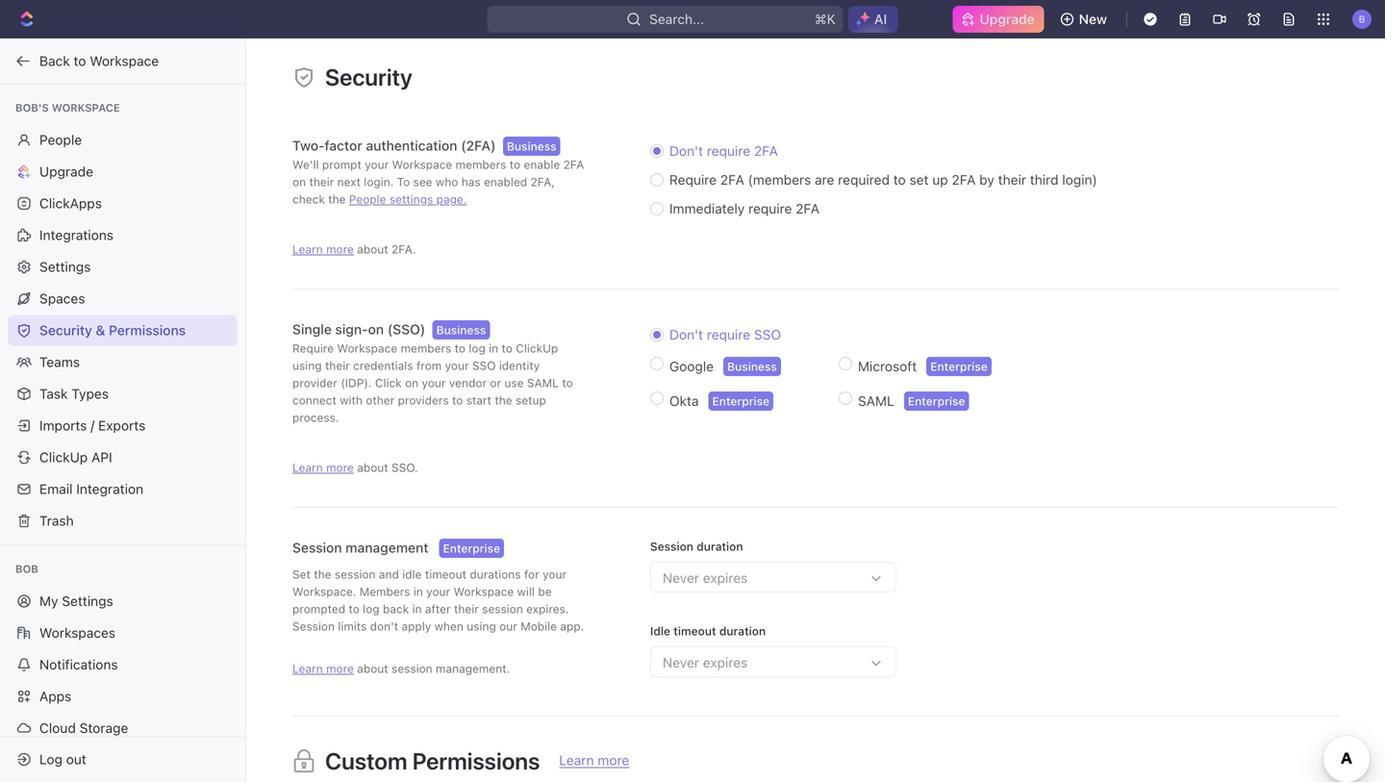 Task type: locate. For each thing, give the bounding box(es) containing it.
ai button
[[848, 6, 898, 33]]

0 vertical spatial on
[[292, 175, 306, 189]]

to left set
[[893, 172, 906, 188]]

1 never from the top
[[663, 570, 699, 586]]

1 vertical spatial don't
[[669, 327, 703, 342]]

1 vertical spatial members
[[401, 341, 451, 355]]

prompt
[[322, 158, 362, 171]]

in
[[489, 341, 498, 355], [413, 585, 423, 598], [412, 602, 422, 616]]

people link
[[8, 125, 238, 155]]

2 about from the top
[[357, 461, 388, 474]]

1 about from the top
[[357, 242, 388, 256]]

to right the back
[[74, 53, 86, 69]]

workspace right the back
[[90, 53, 159, 69]]

using left the our
[[467, 619, 496, 633]]

session for session management
[[292, 540, 342, 556]]

upgrade up 'clickapps'
[[39, 164, 93, 179]]

members down (2fa)
[[456, 158, 506, 171]]

trash link
[[8, 505, 238, 536]]

saml down microsoft
[[858, 393, 894, 409]]

1 vertical spatial people
[[349, 192, 386, 206]]

0 vertical spatial expires
[[703, 570, 748, 586]]

to
[[397, 175, 410, 189]]

2fa up (members on the right of page
[[754, 143, 778, 159]]

never expires
[[663, 570, 748, 586], [663, 655, 748, 670]]

2 vertical spatial require
[[707, 327, 750, 342]]

more for learn more about session management.
[[326, 662, 354, 675]]

enable
[[524, 158, 560, 171]]

1 vertical spatial require
[[748, 201, 792, 216]]

1 horizontal spatial business
[[507, 139, 557, 153]]

0 horizontal spatial on
[[292, 175, 306, 189]]

0 vertical spatial using
[[292, 359, 322, 372]]

0 vertical spatial business
[[507, 139, 557, 153]]

0 horizontal spatial sso
[[472, 359, 496, 372]]

2 don't from the top
[[669, 327, 703, 342]]

0 vertical spatial about
[[357, 242, 388, 256]]

session down 'session management'
[[335, 568, 376, 581]]

learn more link for two-
[[292, 242, 354, 256]]

session up set
[[292, 540, 342, 556]]

1 vertical spatial the
[[495, 393, 512, 407]]

require up (members on the right of page
[[707, 143, 750, 159]]

2 vertical spatial the
[[314, 568, 331, 581]]

never down the idle
[[663, 655, 699, 670]]

1 vertical spatial timeout
[[674, 624, 716, 638]]

management.
[[436, 662, 510, 675]]

1 horizontal spatial timeout
[[674, 624, 716, 638]]

1 horizontal spatial saml
[[858, 393, 894, 409]]

0 horizontal spatial members
[[401, 341, 451, 355]]

0 vertical spatial security
[[325, 63, 412, 90]]

the down the or at the left
[[495, 393, 512, 407]]

2fa down don't require 2fa
[[720, 172, 744, 188]]

up
[[932, 172, 948, 188]]

on left (sso)
[[368, 321, 384, 337]]

their right 'by'
[[998, 172, 1026, 188]]

their inside set the session and idle timeout durations for your workspace. members in your workspace will be prompted to log back in after their session expires. session limits don't apply when using our mobile app.
[[454, 602, 479, 616]]

1 vertical spatial sso
[[472, 359, 496, 372]]

1 vertical spatial using
[[467, 619, 496, 633]]

1 horizontal spatial upgrade link
[[953, 6, 1044, 33]]

never expires down session duration at the bottom of page
[[663, 570, 748, 586]]

their up the (idp). at left
[[325, 359, 350, 372]]

check
[[292, 192, 325, 206]]

session down apply on the left of the page
[[392, 662, 433, 675]]

0 horizontal spatial log
[[363, 602, 380, 616]]

security & permissions
[[39, 322, 186, 338]]

idle
[[650, 624, 670, 638]]

never expires down idle timeout duration
[[663, 655, 748, 670]]

business down don't require sso
[[727, 360, 777, 373]]

⌘k
[[815, 11, 836, 27]]

bob's
[[15, 101, 49, 114]]

okta
[[669, 393, 699, 409]]

who
[[436, 175, 458, 189]]

after
[[425, 602, 451, 616]]

apps link
[[8, 681, 238, 712]]

enterprise
[[930, 360, 988, 373], [712, 394, 770, 408], [908, 394, 965, 408], [443, 542, 500, 555]]

to up the "limits" at left bottom
[[349, 602, 360, 616]]

teams link
[[8, 347, 238, 378]]

expires.
[[526, 602, 569, 616]]

workspace down durations
[[454, 585, 514, 598]]

b
[[1359, 13, 1365, 24]]

1 don't from the top
[[669, 143, 703, 159]]

1 horizontal spatial upgrade
[[980, 11, 1035, 27]]

0 horizontal spatial permissions
[[109, 322, 186, 338]]

2 expires from the top
[[703, 655, 748, 670]]

clickapps
[[39, 195, 102, 211]]

workspace
[[90, 53, 159, 69], [52, 101, 120, 114], [392, 158, 452, 171], [337, 341, 397, 355], [454, 585, 514, 598]]

2 never expires from the top
[[663, 655, 748, 670]]

using
[[292, 359, 322, 372], [467, 619, 496, 633]]

timeout inside set the session and idle timeout durations for your workspace. members in your workspace will be prompted to log back in after their session expires. session limits don't apply when using our mobile app.
[[425, 568, 466, 581]]

business up from
[[436, 323, 486, 337]]

the down next
[[328, 192, 346, 206]]

2 vertical spatial business
[[727, 360, 777, 373]]

1 vertical spatial business
[[436, 323, 486, 337]]

1 horizontal spatial using
[[467, 619, 496, 633]]

security for security & permissions
[[39, 322, 92, 338]]

api
[[91, 449, 112, 465]]

session inside set the session and idle timeout durations for your workspace. members in your workspace will be prompted to log back in after their session expires. session limits don't apply when using our mobile app.
[[292, 619, 335, 633]]

learn more link for session
[[292, 662, 354, 675]]

expires for 1st never expires dropdown button
[[703, 570, 748, 586]]

0 horizontal spatial require
[[292, 341, 334, 355]]

2 horizontal spatial business
[[727, 360, 777, 373]]

0 vertical spatial require
[[669, 172, 717, 188]]

1 vertical spatial log
[[363, 602, 380, 616]]

0 vertical spatial session
[[335, 568, 376, 581]]

using up provider
[[292, 359, 322, 372]]

when
[[434, 619, 463, 633]]

sso inside the require workspace members to log in to clickup using their credentials from your sso identity provider (idp). click on your vendor or use saml to connect with other providers to start the setup process.
[[472, 359, 496, 372]]

require up immediately
[[669, 172, 717, 188]]

their up when
[[454, 602, 479, 616]]

log up vendor
[[469, 341, 486, 355]]

1 vertical spatial about
[[357, 461, 388, 474]]

1 horizontal spatial people
[[349, 192, 386, 206]]

0 horizontal spatial people
[[39, 132, 82, 148]]

credentials
[[353, 359, 413, 372]]

enterprise down microsoft
[[908, 394, 965, 408]]

duration
[[697, 540, 743, 553], [719, 624, 766, 638]]

require inside the require workspace members to log in to clickup using their credentials from your sso identity provider (idp). click on your vendor or use saml to connect with other providers to start the setup process.
[[292, 341, 334, 355]]

expires
[[703, 570, 748, 586], [703, 655, 748, 670]]

session up the idle
[[650, 540, 694, 553]]

learn more link for single
[[292, 461, 354, 474]]

0 horizontal spatial business
[[436, 323, 486, 337]]

timeout right the idle
[[674, 624, 716, 638]]

1 vertical spatial session
[[482, 602, 523, 616]]

to right use in the left of the page
[[562, 376, 573, 390]]

0 horizontal spatial upgrade link
[[8, 156, 238, 187]]

more
[[326, 242, 354, 256], [326, 461, 354, 474], [326, 662, 354, 675], [598, 752, 629, 768]]

about down don't
[[357, 662, 388, 675]]

enterprise right okta at the bottom of page
[[712, 394, 770, 408]]

permissions down management.
[[412, 747, 540, 774]]

cloud storage link
[[8, 713, 238, 744]]

0 horizontal spatial security
[[39, 322, 92, 338]]

don't
[[370, 619, 398, 633]]

on down the we'll
[[292, 175, 306, 189]]

their up check
[[309, 175, 334, 189]]

2 vertical spatial session
[[392, 662, 433, 675]]

my settings link
[[8, 586, 238, 617]]

enterprise right microsoft
[[930, 360, 988, 373]]

0 vertical spatial in
[[489, 341, 498, 355]]

0 vertical spatial don't
[[669, 143, 703, 159]]

0 vertical spatial upgrade
[[980, 11, 1035, 27]]

session down prompted
[[292, 619, 335, 633]]

duration right the idle
[[719, 624, 766, 638]]

our
[[499, 619, 517, 633]]

sso
[[754, 327, 781, 342], [472, 359, 496, 372]]

clickup up identity
[[516, 341, 558, 355]]

1 horizontal spatial permissions
[[412, 747, 540, 774]]

0 vertical spatial never expires button
[[650, 562, 1339, 593]]

log inside set the session and idle timeout durations for your workspace. members in your workspace will be prompted to log back in after their session expires. session limits don't apply when using our mobile app.
[[363, 602, 380, 616]]

don't for don't require 2fa
[[669, 143, 703, 159]]

require for single
[[292, 341, 334, 355]]

about for authentication
[[357, 242, 388, 256]]

about left 2fa. at the left top of page
[[357, 242, 388, 256]]

custom
[[325, 747, 407, 774]]

upgrade left new button
[[980, 11, 1035, 27]]

1 horizontal spatial members
[[456, 158, 506, 171]]

security inside 'link'
[[39, 322, 92, 338]]

0 vertical spatial upgrade link
[[953, 6, 1044, 33]]

business up 'enable'
[[507, 139, 557, 153]]

0 vertical spatial sso
[[754, 327, 781, 342]]

1 horizontal spatial security
[[325, 63, 412, 90]]

1 vertical spatial permissions
[[412, 747, 540, 774]]

session
[[292, 540, 342, 556], [650, 540, 694, 553], [292, 619, 335, 633]]

require down single
[[292, 341, 334, 355]]

never down session duration at the bottom of page
[[663, 570, 699, 586]]

to up enabled
[[510, 158, 520, 171]]

settings up spaces
[[39, 259, 91, 275]]

learn for learn more
[[559, 752, 594, 768]]

1 vertical spatial require
[[292, 341, 334, 355]]

permissions down 'spaces' link
[[109, 322, 186, 338]]

upgrade link up clickapps link
[[8, 156, 238, 187]]

require down (members on the right of page
[[748, 201, 792, 216]]

clickup down imports
[[39, 449, 88, 465]]

workspaces
[[39, 625, 115, 641]]

0 horizontal spatial using
[[292, 359, 322, 372]]

permissions inside 'link'
[[109, 322, 186, 338]]

saml up setup
[[527, 376, 559, 390]]

security for security
[[325, 63, 412, 90]]

don't up immediately
[[669, 143, 703, 159]]

1 vertical spatial settings
[[62, 593, 113, 609]]

0 vertical spatial saml
[[527, 376, 559, 390]]

1 expires from the top
[[703, 570, 748, 586]]

learn more link
[[292, 242, 354, 256], [292, 461, 354, 474], [292, 662, 354, 675], [559, 752, 629, 768]]

2fa,
[[531, 175, 555, 189]]

log up don't
[[363, 602, 380, 616]]

people down bob's workspace
[[39, 132, 82, 148]]

to down vendor
[[452, 393, 463, 407]]

1 vertical spatial security
[[39, 322, 92, 338]]

upgrade
[[980, 11, 1035, 27], [39, 164, 93, 179]]

my settings
[[39, 593, 113, 609]]

don't
[[669, 143, 703, 159], [669, 327, 703, 342]]

1 vertical spatial duration
[[719, 624, 766, 638]]

security up factor
[[325, 63, 412, 90]]

saml inside the require workspace members to log in to clickup using their credentials from your sso identity provider (idp). click on your vendor or use saml to connect with other providers to start the setup process.
[[527, 376, 559, 390]]

about for on
[[357, 461, 388, 474]]

1 vertical spatial never expires button
[[650, 646, 1339, 677]]

0 vertical spatial never
[[663, 570, 699, 586]]

never expires for 1st never expires dropdown button
[[663, 570, 748, 586]]

cloud storage
[[39, 720, 128, 736]]

2fa right 'enable'
[[563, 158, 584, 171]]

2 vertical spatial about
[[357, 662, 388, 675]]

1 vertical spatial never expires
[[663, 655, 748, 670]]

more for learn more
[[598, 752, 629, 768]]

session for session duration
[[650, 540, 694, 553]]

workspace up see
[[392, 158, 452, 171]]

2 never from the top
[[663, 655, 699, 670]]

0 vertical spatial members
[[456, 158, 506, 171]]

on up "providers"
[[405, 376, 419, 390]]

session up the our
[[482, 602, 523, 616]]

prompted
[[292, 602, 345, 616]]

members up from
[[401, 341, 451, 355]]

in down idle in the left of the page
[[413, 585, 423, 598]]

in up the or at the left
[[489, 341, 498, 355]]

2 horizontal spatial on
[[405, 376, 419, 390]]

require
[[669, 172, 717, 188], [292, 341, 334, 355]]

1 vertical spatial on
[[368, 321, 384, 337]]

0 vertical spatial log
[[469, 341, 486, 355]]

1 horizontal spatial clickup
[[516, 341, 558, 355]]

1 vertical spatial expires
[[703, 655, 748, 670]]

0 vertical spatial clickup
[[516, 341, 558, 355]]

1 never expires from the top
[[663, 570, 748, 586]]

1 horizontal spatial log
[[469, 341, 486, 355]]

notifications
[[39, 657, 118, 672]]

2 vertical spatial on
[[405, 376, 419, 390]]

workspace down "single sign-on (sso)"
[[337, 341, 397, 355]]

in up apply on the left of the page
[[412, 602, 422, 616]]

more for learn more about 2fa.
[[326, 242, 354, 256]]

duration up idle timeout duration
[[697, 540, 743, 553]]

0 vertical spatial permissions
[[109, 322, 186, 338]]

bob
[[15, 563, 38, 575]]

to
[[74, 53, 86, 69], [510, 158, 520, 171], [893, 172, 906, 188], [455, 341, 466, 355], [502, 341, 513, 355], [562, 376, 573, 390], [452, 393, 463, 407], [349, 602, 360, 616]]

0 horizontal spatial timeout
[[425, 568, 466, 581]]

security down spaces
[[39, 322, 92, 338]]

2fa down are
[[796, 201, 820, 216]]

learn more
[[559, 752, 629, 768]]

task types
[[39, 386, 109, 402]]

don't up google in the top of the page
[[669, 327, 703, 342]]

be
[[538, 585, 552, 598]]

require
[[707, 143, 750, 159], [748, 201, 792, 216], [707, 327, 750, 342]]

on
[[292, 175, 306, 189], [368, 321, 384, 337], [405, 376, 419, 390]]

business for two-factor authentication (2fa)
[[507, 139, 557, 153]]

1 vertical spatial saml
[[858, 393, 894, 409]]

0 vertical spatial never expires
[[663, 570, 748, 586]]

management
[[346, 540, 429, 556]]

1 vertical spatial clickup
[[39, 449, 88, 465]]

expires down idle timeout duration
[[703, 655, 748, 670]]

0 vertical spatial people
[[39, 132, 82, 148]]

in inside the require workspace members to log in to clickup using their credentials from your sso identity provider (idp). click on your vendor or use saml to connect with other providers to start the setup process.
[[489, 341, 498, 355]]

back
[[39, 53, 70, 69]]

enabled
[[484, 175, 527, 189]]

the up the workspace.
[[314, 568, 331, 581]]

your up login.
[[365, 158, 389, 171]]

search...
[[650, 11, 704, 27]]

out
[[66, 751, 86, 767]]

app.
[[560, 619, 584, 633]]

upgrade link left new button
[[953, 6, 1044, 33]]

process.
[[292, 411, 339, 424]]

people down login.
[[349, 192, 386, 206]]

learn for learn more about sso.
[[292, 461, 323, 474]]

settings up workspaces
[[62, 593, 113, 609]]

1 horizontal spatial require
[[669, 172, 717, 188]]

timeout right idle in the left of the page
[[425, 568, 466, 581]]

upgrade link
[[953, 6, 1044, 33], [8, 156, 238, 187]]

0 vertical spatial the
[[328, 192, 346, 206]]

apps
[[39, 688, 71, 704]]

clickapps link
[[8, 188, 238, 219]]

we'll
[[292, 158, 319, 171]]

bob's workspace
[[15, 101, 120, 114]]

require up google in the top of the page
[[707, 327, 750, 342]]

2fa.
[[392, 242, 416, 256]]

expires down session duration at the bottom of page
[[703, 570, 748, 586]]

0 horizontal spatial upgrade
[[39, 164, 93, 179]]

next
[[337, 175, 361, 189]]

1 vertical spatial never
[[663, 655, 699, 670]]

1 vertical spatial in
[[413, 585, 423, 598]]

0 horizontal spatial saml
[[527, 376, 559, 390]]

enterprise for saml
[[908, 394, 965, 408]]

1 vertical spatial upgrade link
[[8, 156, 238, 187]]

about left sso.
[[357, 461, 388, 474]]

0 vertical spatial require
[[707, 143, 750, 159]]

providers
[[398, 393, 449, 407]]

0 horizontal spatial clickup
[[39, 449, 88, 465]]

to up vendor
[[455, 341, 466, 355]]

(idp).
[[341, 376, 372, 390]]

0 vertical spatial timeout
[[425, 568, 466, 581]]



Task type: describe. For each thing, give the bounding box(es) containing it.
authentication
[[366, 138, 457, 153]]

your up be
[[543, 568, 567, 581]]

workspace inside we'll prompt your workspace members to enable 2fa on their next login. to see who has enabled 2fa, check the
[[392, 158, 452, 171]]

(2fa)
[[461, 138, 496, 153]]

2 vertical spatial in
[[412, 602, 422, 616]]

teams
[[39, 354, 80, 370]]

clickup api link
[[8, 442, 238, 473]]

the inside set the session and idle timeout durations for your workspace. members in your workspace will be prompted to log back in after their session expires. session limits don't apply when using our mobile app.
[[314, 568, 331, 581]]

require workspace members to log in to clickup using their credentials from your sso identity provider (idp). click on your vendor or use saml to connect with other providers to start the setup process.
[[292, 341, 573, 424]]

workspaces link
[[8, 618, 238, 648]]

to up identity
[[502, 341, 513, 355]]

back
[[383, 602, 409, 616]]

single
[[292, 321, 332, 337]]

single sign-on (sso)
[[292, 321, 425, 337]]

0 vertical spatial settings
[[39, 259, 91, 275]]

workspace inside set the session and idle timeout durations for your workspace. members in your workspace will be prompted to log back in after their session expires. session limits don't apply when using our mobile app.
[[454, 585, 514, 598]]

log
[[39, 751, 62, 767]]

your down from
[[422, 376, 446, 390]]

cloud
[[39, 720, 76, 736]]

set
[[292, 568, 311, 581]]

by
[[979, 172, 994, 188]]

spaces
[[39, 290, 85, 306]]

google
[[669, 358, 714, 374]]

connect
[[292, 393, 337, 407]]

(sso)
[[387, 321, 425, 337]]

2fa left 'by'
[[952, 172, 976, 188]]

workspace inside the require workspace members to log in to clickup using their credentials from your sso identity provider (idp). click on your vendor or use saml to connect with other providers to start the setup process.
[[337, 341, 397, 355]]

workspace.
[[292, 585, 356, 598]]

your inside we'll prompt your workspace members to enable 2fa on their next login. to see who has enabled 2fa, check the
[[365, 158, 389, 171]]

has
[[461, 175, 481, 189]]

login)
[[1062, 172, 1097, 188]]

idle timeout duration
[[650, 624, 766, 638]]

3 about from the top
[[357, 662, 388, 675]]

learn more about session management.
[[292, 662, 510, 675]]

we'll prompt your workspace members to enable 2fa on their next login. to see who has enabled 2fa, check the
[[292, 158, 584, 206]]

using inside set the session and idle timeout durations for your workspace. members in your workspace will be prompted to log back in after their session expires. session limits don't apply when using our mobile app.
[[467, 619, 496, 633]]

integrations
[[39, 227, 114, 243]]

require for don't require sso
[[707, 327, 750, 342]]

on inside the require workspace members to log in to clickup using their credentials from your sso identity provider (idp). click on your vendor or use saml to connect with other providers to start the setup process.
[[405, 376, 419, 390]]

people for people settings page.
[[349, 192, 386, 206]]

learn for learn more about session management.
[[292, 662, 323, 675]]

two-
[[292, 138, 325, 153]]

click
[[375, 376, 402, 390]]

2fa inside we'll prompt your workspace members to enable 2fa on their next login. to see who has enabled 2fa, check the
[[563, 158, 584, 171]]

spaces link
[[8, 283, 238, 314]]

0 vertical spatial duration
[[697, 540, 743, 553]]

storage
[[79, 720, 128, 736]]

their inside the require workspace members to log in to clickup using their credentials from your sso identity provider (idp). click on your vendor or use saml to connect with other providers to start the setup process.
[[325, 359, 350, 372]]

/
[[91, 417, 95, 433]]

imports / exports
[[39, 417, 146, 433]]

never expires for 2nd never expires dropdown button
[[663, 655, 748, 670]]

and
[[379, 568, 399, 581]]

require for don't require 2fa
[[707, 143, 750, 159]]

mobile
[[521, 619, 557, 633]]

clickup inside "link"
[[39, 449, 88, 465]]

members inside the require workspace members to log in to clickup using their credentials from your sso identity provider (idp). click on your vendor or use saml to connect with other providers to start the setup process.
[[401, 341, 451, 355]]

clickup inside the require workspace members to log in to clickup using their credentials from your sso identity provider (idp). click on your vendor or use saml to connect with other providers to start the setup process.
[[516, 341, 558, 355]]

using inside the require workspace members to log in to clickup using their credentials from your sso identity provider (idp). click on your vendor or use saml to connect with other providers to start the setup process.
[[292, 359, 322, 372]]

notifications link
[[8, 649, 238, 680]]

provider
[[292, 376, 337, 390]]

settings link
[[8, 252, 238, 282]]

use
[[504, 376, 524, 390]]

b button
[[1347, 4, 1377, 35]]

to inside set the session and idle timeout durations for your workspace. members in your workspace will be prompted to log back in after their session expires. session limits don't apply when using our mobile app.
[[349, 602, 360, 616]]

your up after
[[426, 585, 450, 598]]

1 horizontal spatial session
[[392, 662, 433, 675]]

sign-
[[335, 321, 368, 337]]

durations
[[470, 568, 521, 581]]

to inside back to workspace button
[[74, 53, 86, 69]]

the inside the require workspace members to log in to clickup using their credentials from your sso identity provider (idp). click on your vendor or use saml to connect with other providers to start the setup process.
[[495, 393, 512, 407]]

1 horizontal spatial on
[[368, 321, 384, 337]]

email integration link
[[8, 474, 238, 505]]

from
[[416, 359, 442, 372]]

members inside we'll prompt your workspace members to enable 2fa on their next login. to see who has enabled 2fa, check the
[[456, 158, 506, 171]]

0 horizontal spatial session
[[335, 568, 376, 581]]

required
[[838, 172, 890, 188]]

people for people
[[39, 132, 82, 148]]

log out
[[39, 751, 86, 767]]

more for learn more about sso.
[[326, 461, 354, 474]]

imports
[[39, 417, 87, 433]]

task types link
[[8, 379, 238, 409]]

1 horizontal spatial sso
[[754, 327, 781, 342]]

require for immediately require 2fa
[[748, 201, 792, 216]]

custom permissions
[[325, 747, 540, 774]]

or
[[490, 376, 501, 390]]

enterprise up durations
[[443, 542, 500, 555]]

expires for 2nd never expires dropdown button
[[703, 655, 748, 670]]

don't for don't require sso
[[669, 327, 703, 342]]

types
[[71, 386, 109, 402]]

log inside the require workspace members to log in to clickup using their credentials from your sso identity provider (idp). click on your vendor or use saml to connect with other providers to start the setup process.
[[469, 341, 486, 355]]

your up vendor
[[445, 359, 469, 372]]

&
[[96, 322, 105, 338]]

will
[[517, 585, 535, 598]]

integration
[[76, 481, 143, 497]]

their inside we'll prompt your workspace members to enable 2fa on their next login. to see who has enabled 2fa, check the
[[309, 175, 334, 189]]

1 vertical spatial upgrade
[[39, 164, 93, 179]]

workspace down back to workspace
[[52, 101, 120, 114]]

2 horizontal spatial session
[[482, 602, 523, 616]]

to inside we'll prompt your workspace members to enable 2fa on their next login. to see who has enabled 2fa, check the
[[510, 158, 520, 171]]

enterprise for microsoft
[[930, 360, 988, 373]]

require for don't
[[669, 172, 717, 188]]

enterprise for okta
[[712, 394, 770, 408]]

back to workspace button
[[8, 46, 228, 76]]

two-factor authentication (2fa)
[[292, 138, 496, 153]]

microsoft
[[858, 358, 917, 374]]

trash
[[39, 513, 74, 529]]

see
[[413, 175, 432, 189]]

workspace inside back to workspace button
[[90, 53, 159, 69]]

email integration
[[39, 481, 143, 497]]

require 2fa (members are required to set up 2fa by their third login)
[[669, 172, 1097, 188]]

the inside we'll prompt your workspace members to enable 2fa on their next login. to see who has enabled 2fa, check the
[[328, 192, 346, 206]]

integrations link
[[8, 220, 238, 251]]

other
[[366, 393, 395, 407]]

my
[[39, 593, 58, 609]]

start
[[466, 393, 491, 407]]

business for single sign-on (sso)
[[436, 323, 486, 337]]

login.
[[364, 175, 394, 189]]

1 never expires button from the top
[[650, 562, 1339, 593]]

learn for learn more about 2fa.
[[292, 242, 323, 256]]

set
[[910, 172, 929, 188]]

security & permissions link
[[8, 315, 238, 346]]

task
[[39, 386, 68, 402]]

learn more about 2fa.
[[292, 242, 416, 256]]

imports / exports link
[[8, 410, 238, 441]]

are
[[815, 172, 834, 188]]

ai
[[874, 11, 887, 27]]

log out button
[[8, 744, 229, 775]]

on inside we'll prompt your workspace members to enable 2fa on their next login. to see who has enabled 2fa, check the
[[292, 175, 306, 189]]

2 never expires button from the top
[[650, 646, 1339, 677]]

set the session and idle timeout durations for your workspace. members in your workspace will be prompted to log back in after their session expires. session limits don't apply when using our mobile app.
[[292, 568, 584, 633]]

new button
[[1052, 4, 1119, 35]]

session management
[[292, 540, 432, 556]]



Task type: vqa. For each thing, say whether or not it's contained in the screenshot.
date to the left
no



